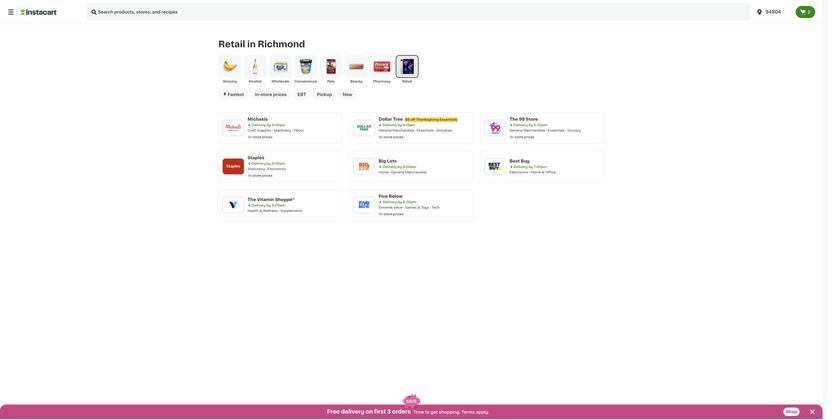 Task type: vqa. For each thing, say whether or not it's contained in the screenshot.
the leftmost Home
yes



Task type: describe. For each thing, give the bounding box(es) containing it.
0 horizontal spatial stationery
[[248, 168, 265, 171]]

décor
[[294, 129, 304, 132]]

6:00pm for the 99 store
[[534, 124, 548, 127]]

delivery for big lots
[[383, 166, 397, 169]]

prices for the 99 store
[[525, 136, 535, 139]]

delivery down "dollar"
[[383, 124, 397, 127]]

$5
[[406, 118, 410, 122]]

in- inside "in-store prices" button
[[255, 93, 261, 97]]

big lots logo image
[[357, 159, 372, 175]]

0 horizontal spatial electronics
[[268, 168, 286, 171]]

alcohol button
[[244, 55, 267, 84]]

by for the 99 store
[[529, 124, 533, 127]]

6:00pm for staples
[[272, 162, 285, 166]]

delivery for five below
[[383, 201, 397, 204]]

office
[[546, 171, 556, 174]]

by for best buy
[[529, 166, 533, 169]]

delivery by 6:00pm for big lots
[[383, 166, 417, 169]]

essentials for general merchandise essentials groceries
[[417, 129, 434, 132]]

orders
[[392, 410, 411, 415]]

by for staples
[[267, 162, 271, 166]]

1 horizontal spatial grocery
[[568, 129, 581, 132]]

instacart logo image
[[21, 8, 57, 16]]

pharmacy button
[[371, 55, 393, 84]]

michaels logo image
[[225, 120, 241, 136]]

1 horizontal spatial electronics
[[510, 171, 529, 174]]

convenience button
[[295, 55, 317, 84]]

convenience
[[295, 80, 317, 83]]

grocery button
[[219, 55, 241, 84]]

beauty button
[[345, 55, 368, 84]]

get
[[431, 411, 438, 415]]

free delivery on first 3 orders time to get shopping. terms apply.
[[327, 410, 490, 415]]

6:15pm
[[403, 124, 416, 127]]

in-store prices for staples
[[248, 174, 273, 178]]

value
[[394, 206, 403, 210]]

extreme
[[379, 206, 393, 210]]

in
[[247, 40, 256, 49]]

dollar tree $5 off thanksgiving essentials
[[379, 117, 457, 122]]

five
[[379, 195, 388, 199]]

fastest
[[228, 93, 244, 97]]

staples logo image
[[225, 159, 241, 175]]

delivery by 6:00pm for michaels
[[252, 124, 285, 127]]

store for the 99 store
[[515, 136, 524, 139]]

6:00pm for michaels
[[272, 124, 285, 127]]

thanksgiving
[[417, 118, 439, 122]]

99
[[519, 117, 525, 122]]

in-store prices for michaels
[[248, 136, 273, 139]]

general for delivery by 6:00pm
[[510, 129, 523, 132]]

time
[[414, 411, 424, 415]]

shop
[[786, 411, 798, 415]]

delivery
[[341, 410, 365, 415]]

staples
[[248, 156, 265, 160]]

extreme value games & toys tech
[[379, 206, 440, 210]]

vitamin
[[257, 198, 274, 202]]

2 94804 button from the left
[[757, 4, 793, 21]]

delivery for michaels
[[252, 124, 266, 127]]

prices for staples
[[262, 174, 273, 178]]

3
[[388, 410, 391, 415]]

6:00pm for the vitamin shoppe®
[[272, 204, 285, 207]]

Search field
[[87, 4, 750, 21]]

delivery by 6:00pm for the 99 store
[[514, 124, 548, 127]]

supplements
[[281, 210, 303, 213]]

fastest button
[[219, 90, 248, 99]]

delivery by 6:00pm for staples
[[252, 162, 285, 166]]

grocery inside button
[[223, 80, 237, 83]]

in- for michaels
[[248, 136, 253, 139]]

retail in richmond
[[219, 40, 305, 49]]

below
[[389, 195, 403, 199]]

general merchandise essentials groceries
[[379, 129, 453, 132]]

1 home from the left
[[379, 171, 389, 174]]

richmond
[[258, 40, 305, 49]]

by for big lots
[[398, 166, 402, 169]]

in-store prices inside button
[[255, 93, 287, 97]]

shop button
[[784, 408, 800, 417]]

shoppe®
[[275, 198, 295, 202]]

merchandise for 6:15pm
[[393, 129, 414, 132]]

new
[[343, 93, 353, 97]]

2 home from the left
[[531, 171, 541, 174]]

michaels
[[248, 117, 268, 122]]

prices for five below
[[393, 213, 404, 216]]

general down lots
[[392, 171, 405, 174]]

retail for retail
[[402, 80, 412, 83]]

in-store prices for the 99 store
[[511, 136, 535, 139]]

best buy logo image
[[488, 159, 503, 175]]

pharmacy
[[373, 80, 391, 83]]

the for the 99 store
[[510, 117, 518, 122]]

in- down "dollar"
[[380, 136, 384, 139]]

pets button
[[320, 55, 343, 84]]

stationery electronics
[[248, 168, 286, 171]]

by for michaels
[[267, 124, 271, 127]]

alcohol
[[249, 80, 262, 83]]

wholesale
[[272, 80, 290, 83]]

general for delivery by 6:15pm
[[379, 129, 392, 132]]

2 horizontal spatial &
[[542, 171, 545, 174]]

prices down delivery by 6:15pm
[[393, 136, 404, 139]]

electronics home & office
[[510, 171, 556, 174]]

store
[[526, 117, 538, 122]]

big lots
[[379, 159, 397, 163]]



Task type: locate. For each thing, give the bounding box(es) containing it.
merchandise for 6:00pm
[[524, 129, 546, 132]]

health & wellness supplements
[[248, 210, 303, 213]]

dollar
[[379, 117, 392, 122]]

0 horizontal spatial retail
[[219, 40, 245, 49]]

delivery by 6:15pm
[[383, 124, 416, 127]]

tech
[[432, 206, 440, 210]]

ebt button
[[294, 90, 311, 99]]

6:00pm up health & wellness supplements
[[272, 204, 285, 207]]

dollar tree logo image
[[357, 120, 372, 136]]

in-store prices down delivery by 6:15pm
[[380, 136, 404, 139]]

general down "dollar"
[[379, 129, 392, 132]]

five below logo image
[[357, 198, 372, 213]]

in- right "the 99 store logo"
[[511, 136, 515, 139]]

wholesale button
[[269, 55, 292, 84]]

in-store prices button
[[251, 90, 291, 99]]

lots
[[387, 159, 397, 163]]

6:00pm up stationery electronics on the left top of the page
[[272, 162, 285, 166]]

delivery by 6:30pm
[[383, 201, 416, 204]]

retail for retail in richmond
[[219, 40, 245, 49]]

retail left in
[[219, 40, 245, 49]]

the 99 store logo image
[[488, 120, 503, 136]]

by up stationery electronics on the left top of the page
[[267, 162, 271, 166]]

home general merchandise
[[379, 171, 427, 174]]

7:00pm
[[534, 166, 547, 169]]

delivery for the vitamin shoppe®
[[252, 204, 266, 207]]

2 button
[[796, 6, 816, 18]]

best
[[510, 159, 520, 163]]

by up value
[[398, 201, 402, 204]]

off
[[411, 118, 416, 122]]

6:30pm
[[403, 201, 416, 204]]

craft supplies stationery décor
[[248, 129, 304, 132]]

1 horizontal spatial stationery
[[274, 129, 291, 132]]

in- down the alcohol
[[255, 93, 261, 97]]

retail right the pharmacy
[[402, 80, 412, 83]]

store down extreme
[[384, 213, 393, 216]]

prices down wholesale
[[273, 93, 287, 97]]

apply.
[[476, 411, 490, 415]]

delivery for best buy
[[514, 166, 528, 169]]

supplies
[[257, 129, 271, 132]]

delivery by 7:00pm
[[514, 166, 547, 169]]

beauty
[[351, 80, 363, 83]]

save image
[[403, 395, 420, 409]]

1 horizontal spatial essentials
[[440, 118, 457, 122]]

the vitamin shoppe®
[[248, 198, 295, 202]]

the vitamin shoppe® logo image
[[225, 198, 241, 213]]

delivery down michaels
[[252, 124, 266, 127]]

the up "health"
[[248, 198, 256, 202]]

general down the 99
[[510, 129, 523, 132]]

delivery by 6:00pm up supplies
[[252, 124, 285, 127]]

in-store prices
[[255, 93, 287, 97], [248, 136, 273, 139], [380, 136, 404, 139], [511, 136, 535, 139], [248, 174, 273, 178], [380, 213, 404, 216]]

by up home general merchandise
[[398, 166, 402, 169]]

in-store prices down the 99
[[511, 136, 535, 139]]

retail in richmond main content
[[0, 24, 823, 420]]

delivery down best buy
[[514, 166, 528, 169]]

stationery down staples
[[248, 168, 265, 171]]

store down delivery by 6:15pm
[[384, 136, 393, 139]]

by up supplies
[[267, 124, 271, 127]]

on
[[366, 410, 373, 415]]

merchandise
[[393, 129, 414, 132], [524, 129, 546, 132], [405, 171, 427, 174]]

pets
[[328, 80, 335, 83]]

delivery by 6:00pm up wellness
[[252, 204, 285, 207]]

store for staples
[[253, 174, 261, 178]]

by for the vitamin shoppe®
[[267, 204, 271, 207]]

terms
[[462, 411, 475, 415]]

None search field
[[87, 4, 750, 21]]

pickup
[[317, 93, 332, 97]]

6:00pm up home general merchandise
[[403, 166, 417, 169]]

the left the 99
[[510, 117, 518, 122]]

in- down craft
[[248, 136, 253, 139]]

2 horizontal spatial essentials
[[548, 129, 565, 132]]

wellness
[[263, 210, 278, 213]]

2
[[808, 10, 811, 14]]

6:00pm up general merchandise essentials grocery
[[534, 124, 548, 127]]

in- for the 99 store
[[511, 136, 515, 139]]

general
[[379, 129, 392, 132], [510, 129, 523, 132], [392, 171, 405, 174]]

delivery down five below
[[383, 201, 397, 204]]

in-store prices down stationery electronics on the left top of the page
[[248, 174, 273, 178]]

delivery down staples
[[252, 162, 266, 166]]

essentials inside dollar tree $5 off thanksgiving essentials
[[440, 118, 457, 122]]

the for the vitamin shoppe®
[[248, 198, 256, 202]]

shopping.
[[439, 411, 461, 415]]

delivery up "health"
[[252, 204, 266, 207]]

new button
[[339, 90, 357, 99]]

store down craft
[[253, 136, 261, 139]]

retail
[[219, 40, 245, 49], [402, 80, 412, 83]]

0 vertical spatial the
[[510, 117, 518, 122]]

6:00pm
[[272, 124, 285, 127], [534, 124, 548, 127], [272, 162, 285, 166], [403, 166, 417, 169], [272, 204, 285, 207]]

prices down general merchandise essentials grocery
[[525, 136, 535, 139]]

big
[[379, 159, 386, 163]]

1 horizontal spatial home
[[531, 171, 541, 174]]

store down stationery electronics on the left top of the page
[[253, 174, 261, 178]]

by down store
[[529, 124, 533, 127]]

first
[[374, 410, 386, 415]]

best buy
[[510, 159, 530, 163]]

delivery for staples
[[252, 162, 266, 166]]

1 vertical spatial the
[[248, 198, 256, 202]]

health
[[248, 210, 259, 213]]

five below
[[379, 195, 403, 199]]

stationery
[[274, 129, 291, 132], [248, 168, 265, 171]]

0 horizontal spatial home
[[379, 171, 389, 174]]

prices for michaels
[[262, 136, 273, 139]]

delivery by 6:00pm up stationery electronics on the left top of the page
[[252, 162, 285, 166]]

store inside button
[[261, 93, 272, 97]]

home down big
[[379, 171, 389, 174]]

close image
[[809, 409, 817, 416]]

the
[[510, 117, 518, 122], [248, 198, 256, 202]]

in- for staples
[[248, 174, 253, 178]]

delivery by 6:00pm down store
[[514, 124, 548, 127]]

delivery by 6:00pm
[[252, 124, 285, 127], [514, 124, 548, 127], [252, 162, 285, 166], [383, 166, 417, 169], [252, 204, 285, 207]]

games
[[405, 206, 417, 210]]

retail inside "button"
[[402, 80, 412, 83]]

0 horizontal spatial essentials
[[417, 129, 434, 132]]

1 vertical spatial grocery
[[568, 129, 581, 132]]

1 94804 button from the left
[[753, 4, 796, 21]]

in-store prices down extreme
[[380, 213, 404, 216]]

& down 7:00pm
[[542, 171, 545, 174]]

& right "health"
[[260, 210, 262, 213]]

delivery by 6:00pm for the vitamin shoppe®
[[252, 204, 285, 207]]

stationery left décor
[[274, 129, 291, 132]]

0 horizontal spatial &
[[260, 210, 262, 213]]

store for five below
[[384, 213, 393, 216]]

general merchandise essentials grocery
[[510, 129, 581, 132]]

6:00pm up craft supplies stationery décor
[[272, 124, 285, 127]]

delivery by 6:00pm up home general merchandise
[[383, 166, 417, 169]]

groceries
[[436, 129, 453, 132]]

prices
[[273, 93, 287, 97], [262, 136, 273, 139], [393, 136, 404, 139], [525, 136, 535, 139], [262, 174, 273, 178], [393, 213, 404, 216]]

buy
[[521, 159, 530, 163]]

retail button
[[396, 55, 419, 84]]

0 horizontal spatial the
[[248, 198, 256, 202]]

by down tree
[[398, 124, 402, 127]]

94804
[[766, 10, 782, 14]]

craft
[[248, 129, 256, 132]]

by
[[267, 124, 271, 127], [398, 124, 402, 127], [529, 124, 533, 127], [267, 162, 271, 166], [398, 166, 402, 169], [529, 166, 533, 169], [398, 201, 402, 204], [267, 204, 271, 207]]

pickup button
[[313, 90, 336, 99]]

in-store prices down wholesale
[[255, 93, 287, 97]]

1 horizontal spatial the
[[510, 117, 518, 122]]

in-store prices down supplies
[[248, 136, 273, 139]]

home down 7:00pm
[[531, 171, 541, 174]]

prices inside "in-store prices" button
[[273, 93, 287, 97]]

electronics
[[268, 168, 286, 171], [510, 171, 529, 174]]

in- down stationery electronics on the left top of the page
[[248, 174, 253, 178]]

in- for five below
[[380, 213, 384, 216]]

1 horizontal spatial &
[[418, 206, 421, 210]]

by up electronics home & office on the top right of page
[[529, 166, 533, 169]]

store down the 99
[[515, 136, 524, 139]]

grocery
[[223, 80, 237, 83], [568, 129, 581, 132]]

delivery down big lots
[[383, 166, 397, 169]]

1 vertical spatial retail
[[402, 80, 412, 83]]

tree
[[393, 117, 403, 122]]

prices down value
[[393, 213, 404, 216]]

delivery down the 99
[[514, 124, 528, 127]]

free
[[327, 410, 340, 415]]

0 vertical spatial stationery
[[274, 129, 291, 132]]

6:00pm for big lots
[[403, 166, 417, 169]]

by up wellness
[[267, 204, 271, 207]]

the 99 store
[[510, 117, 538, 122]]

delivery for the 99 store
[[514, 124, 528, 127]]

1 horizontal spatial retail
[[402, 80, 412, 83]]

1 vertical spatial stationery
[[248, 168, 265, 171]]

store for michaels
[[253, 136, 261, 139]]

0 vertical spatial retail
[[219, 40, 245, 49]]

essentials
[[440, 118, 457, 122], [417, 129, 434, 132], [548, 129, 565, 132]]

ebt
[[298, 93, 306, 97]]

store down the alcohol
[[261, 93, 272, 97]]

home
[[379, 171, 389, 174], [531, 171, 541, 174]]

prices down supplies
[[262, 136, 273, 139]]

to
[[425, 411, 430, 415]]

in-store prices for five below
[[380, 213, 404, 216]]

by for five below
[[398, 201, 402, 204]]

in-
[[255, 93, 261, 97], [248, 136, 253, 139], [380, 136, 384, 139], [511, 136, 515, 139], [248, 174, 253, 178], [380, 213, 384, 216]]

0 horizontal spatial grocery
[[223, 80, 237, 83]]

in- down extreme
[[380, 213, 384, 216]]

essentials for general merchandise essentials grocery
[[548, 129, 565, 132]]

0 vertical spatial grocery
[[223, 80, 237, 83]]

prices down stationery electronics on the left top of the page
[[262, 174, 273, 178]]

toys
[[422, 206, 429, 210]]

& left toys
[[418, 206, 421, 210]]



